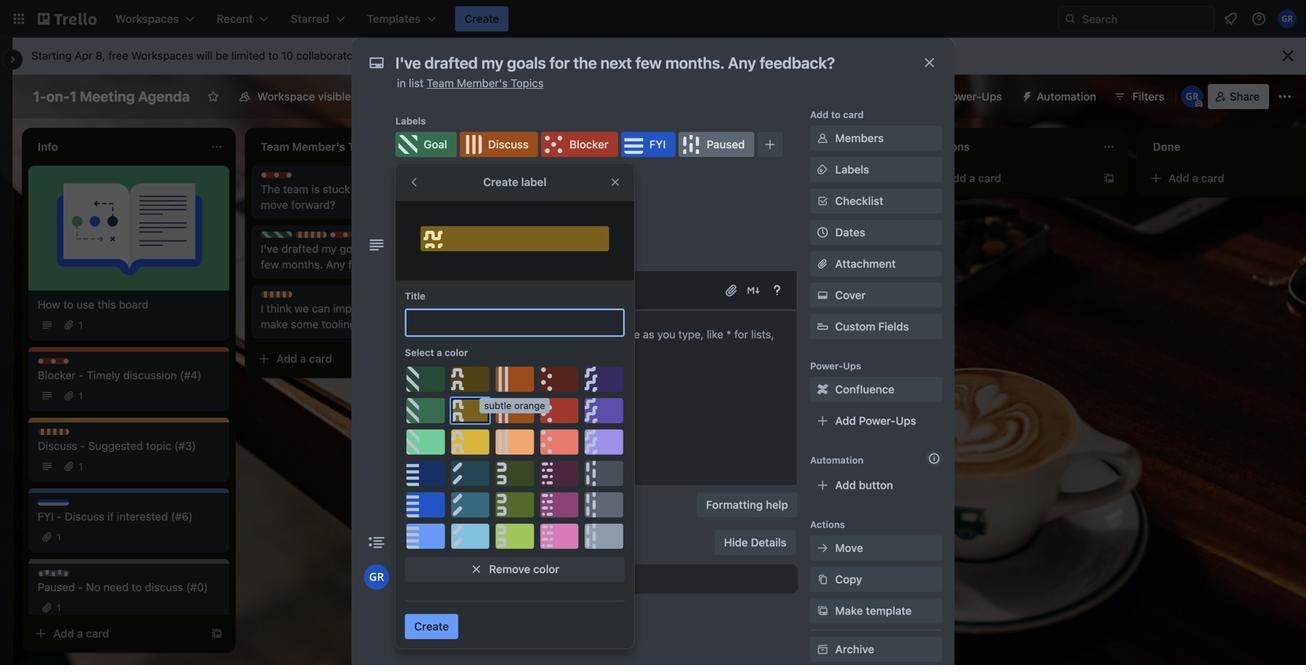 Task type: vqa. For each thing, say whether or not it's contained in the screenshot.
This member is an admin of this board. icon
no



Task type: describe. For each thing, give the bounding box(es) containing it.
limited
[[231, 49, 265, 62]]

1 vertical spatial power-
[[810, 361, 843, 372]]

button
[[859, 479, 893, 492]]

create label
[[483, 176, 547, 189]]

return to previous screen image
[[408, 176, 421, 189]]

sm image for archive
[[815, 642, 831, 658]]

watch
[[421, 194, 454, 207]]

0 vertical spatial color: blue, title: "fyi" element
[[621, 132, 676, 157]]

watch button
[[396, 189, 463, 214]]

search image
[[1065, 13, 1077, 25]]

this
[[98, 298, 116, 311]]

blocker the team is stuck on x, how can we move forward?
[[261, 173, 442, 211]]

discuss for discuss i think we can improve velocity if we make some tooling changes.
[[277, 292, 312, 303]]

limits
[[525, 49, 552, 62]]

we right velocity
[[428, 302, 443, 315]]

paused paused - no need to discuss (#0)
[[38, 571, 208, 594]]

team
[[283, 183, 309, 196]]

0 vertical spatial color: green, title: "goal" element
[[396, 132, 457, 157]]

if inside fyi fyi - discuss if interested (#6)
[[107, 510, 114, 523]]

sm image for automation
[[1015, 84, 1037, 106]]

discuss - suggested topic (#3) link
[[38, 438, 220, 454]]

8,
[[96, 49, 105, 62]]

1 vertical spatial create button
[[405, 614, 458, 640]]

Write a comment text field
[[396, 565, 798, 593]]

add inside button
[[836, 479, 856, 492]]

workspace visible button
[[229, 84, 361, 109]]

checklist button
[[810, 189, 942, 214]]

primary element
[[0, 0, 1307, 38]]

1-on-1 meeting agenda
[[33, 88, 190, 105]]

to inside how to use this board link
[[63, 298, 73, 311]]

customize views image
[[439, 89, 454, 104]]

1 vertical spatial color: green, title: "goal" element
[[261, 232, 297, 244]]

to up the members
[[831, 109, 841, 120]]

details
[[751, 536, 787, 549]]

you
[[507, 227, 525, 240]]

add power-ups link
[[810, 409, 942, 434]]

the inside i've drafted my goals for the next few months. any feedback?
[[387, 242, 403, 255]]

interested
[[117, 510, 168, 523]]

discuss inside fyi fyi - discuss if interested (#6)
[[65, 510, 104, 523]]

1 vertical spatial ups
[[843, 361, 862, 372]]

any
[[326, 258, 345, 271]]

(#3)
[[174, 440, 196, 453]]

visible
[[318, 90, 351, 103]]

i
[[261, 302, 264, 315]]

1 vertical spatial labels
[[836, 163, 870, 176]]

1 down the use
[[79, 320, 83, 331]]

blocker for blocker the team is stuck on x, how can we move forward?
[[277, 173, 311, 184]]

another
[[746, 227, 785, 240]]

mentor another developer link
[[707, 225, 889, 241]]

report?
[[503, 242, 540, 255]]

sm image for confluence
[[815, 382, 831, 398]]

Main content area, start typing to enter text. text field
[[413, 325, 781, 363]]

1 inside text box
[[70, 88, 77, 105]]

sm image for move
[[815, 541, 831, 556]]

sm image for members
[[815, 130, 831, 146]]

discuss for discuss blocker fyi
[[311, 233, 347, 244]]

1 horizontal spatial create from template… image
[[1103, 172, 1116, 185]]

color: orange, title: "discuss" element for can you please give feedback on the report?
[[484, 216, 535, 228]]

add power-ups
[[836, 414, 917, 427]]

power- inside button
[[945, 90, 982, 103]]

dates
[[836, 226, 866, 239]]

apr
[[75, 49, 93, 62]]

can inside discuss i think we can improve velocity if we make some tooling changes.
[[312, 302, 330, 315]]

formatting help link
[[697, 493, 798, 518]]

new
[[484, 183, 507, 196]]

my
[[322, 242, 337, 255]]

suggested
[[88, 440, 143, 453]]

the inside discuss can you please give feedback on the report?
[[484, 242, 500, 255]]

in list team member's topics
[[397, 77, 544, 90]]

1 horizontal spatial power-
[[859, 414, 896, 427]]

forward?
[[291, 198, 336, 211]]

fields
[[879, 320, 909, 333]]

to left the 10
[[268, 49, 279, 62]]

blocker for blocker blocker - timely discussion (#4)
[[53, 359, 88, 370]]

new training program link
[[484, 181, 666, 197]]

best
[[707, 271, 730, 284]]

actions
[[810, 519, 845, 530]]

1 horizontal spatial goal
[[424, 138, 447, 151]]

- for blocker
[[79, 369, 84, 382]]

the
[[261, 183, 280, 196]]

- for paused
[[78, 581, 83, 594]]

mentor
[[707, 227, 743, 240]]

add button button
[[810, 473, 942, 498]]

- for fyi
[[57, 510, 62, 523]]

share button
[[1208, 84, 1270, 109]]

show menu image
[[1278, 89, 1293, 104]]

how
[[383, 183, 403, 196]]

1 vertical spatial create
[[483, 176, 519, 189]]

discuss discuss - suggested topic (#3)
[[38, 430, 196, 453]]

0 horizontal spatial automation
[[810, 455, 864, 466]]

be
[[216, 49, 229, 62]]

copy
[[836, 573, 862, 586]]

dates button
[[810, 220, 942, 245]]

no
[[86, 581, 101, 594]]

workspace
[[257, 90, 315, 103]]

orange
[[514, 400, 545, 411]]

cover link
[[810, 283, 942, 308]]

1 down fyi fyi - discuss if interested (#6)
[[57, 532, 61, 543]]

can inside blocker the team is stuck on x, how can we move forward?
[[406, 183, 425, 196]]

0 horizontal spatial create from template… image
[[211, 628, 223, 640]]

2 vertical spatial color: green, title: "goal" element
[[707, 260, 743, 272]]

board
[[119, 298, 149, 311]]

learn more about collaborator limits link
[[369, 49, 552, 62]]

how to use this board link
[[38, 297, 220, 313]]

i've
[[261, 242, 279, 255]]

2 vertical spatial ups
[[896, 414, 917, 427]]

0 vertical spatial color
[[445, 347, 468, 358]]

paused - no need to discuss (#0) link
[[38, 580, 220, 596]]

confluence
[[836, 383, 895, 396]]

about
[[429, 49, 458, 62]]

color: yellow, title: none image
[[421, 226, 609, 251]]

view markdown image
[[746, 283, 762, 299]]

1 down paused paused - no need to discuss (#0)
[[57, 603, 61, 614]]

activity
[[396, 535, 441, 550]]

move
[[261, 198, 288, 211]]

discuss can you please give feedback on the report?
[[484, 217, 651, 255]]

blocker blocker - timely discussion (#4)
[[38, 359, 202, 382]]

attachment button
[[810, 251, 942, 277]]

Search field
[[1077, 7, 1215, 31]]

create from template… image for best practice blog
[[880, 306, 893, 318]]

insert / image
[[616, 281, 635, 300]]

months.
[[282, 258, 323, 271]]

title
[[405, 291, 426, 302]]

training
[[510, 183, 548, 196]]

filters
[[1133, 90, 1165, 103]]

select a color
[[405, 347, 468, 358]]

fyi fyi - discuss if interested (#6)
[[38, 500, 193, 523]]

goal best practice blog
[[707, 261, 800, 284]]

move
[[836, 542, 864, 555]]

0 vertical spatial labels
[[396, 115, 426, 126]]

1 down discuss discuss - suggested topic (#3)
[[79, 461, 83, 472]]

editor toolbar toolbar
[[403, 278, 790, 303]]

we inside blocker the team is stuck on x, how can we move forward?
[[428, 183, 442, 196]]

automation button
[[1015, 84, 1106, 109]]

developer
[[788, 227, 839, 240]]

goals
[[340, 242, 367, 255]]

stuck
[[323, 183, 350, 196]]

1 vertical spatial goal
[[277, 233, 297, 244]]

discuss blocker fyi
[[311, 233, 395, 244]]

checklist
[[836, 194, 884, 207]]



Task type: locate. For each thing, give the bounding box(es) containing it.
ups left automation button
[[982, 90, 1003, 103]]

1 right "1-"
[[70, 88, 77, 105]]

sm image down add to card
[[815, 162, 831, 178]]

ups inside button
[[982, 90, 1003, 103]]

the down can
[[484, 242, 500, 255]]

mentor another developer
[[707, 227, 839, 240]]

remove color
[[489, 563, 560, 576]]

0 horizontal spatial if
[[107, 510, 114, 523]]

1 horizontal spatial color: blue, title: "fyi" element
[[365, 232, 396, 244]]

formatting help
[[706, 499, 788, 511]]

0 vertical spatial automation
[[1037, 90, 1097, 103]]

can up some
[[312, 302, 330, 315]]

more
[[400, 49, 426, 62]]

1
[[70, 88, 77, 105], [79, 320, 83, 331], [79, 390, 83, 401], [79, 461, 83, 472], [57, 532, 61, 543], [57, 603, 61, 614]]

0 horizontal spatial create from template… image
[[434, 353, 446, 365]]

goal up notifications
[[424, 138, 447, 151]]

improve
[[333, 302, 374, 315]]

1 vertical spatial power-ups
[[810, 361, 862, 372]]

0 vertical spatial create button
[[455, 6, 509, 31]]

sm image inside move link
[[815, 541, 831, 556]]

archive link
[[810, 637, 942, 662]]

sm image
[[815, 130, 831, 146], [815, 541, 831, 556], [815, 572, 831, 588], [815, 642, 831, 658]]

automation inside button
[[1037, 90, 1097, 103]]

1 horizontal spatial labels
[[836, 163, 870, 176]]

0 horizontal spatial on
[[353, 183, 366, 196]]

blocker inside blocker the team is stuck on x, how can we move forward?
[[277, 173, 311, 184]]

discuss for discuss new training program
[[500, 173, 535, 184]]

feedback
[[588, 227, 635, 240]]

sm image inside cover link
[[815, 288, 831, 303]]

color inside 'button'
[[533, 563, 560, 576]]

discuss inside discuss i think we can improve velocity if we make some tooling changes.
[[277, 292, 312, 303]]

attach and insert link image
[[724, 283, 740, 299]]

1 horizontal spatial if
[[419, 302, 425, 315]]

on-
[[46, 88, 70, 105]]

collaborator
[[461, 49, 522, 62]]

1 vertical spatial create from template… image
[[434, 353, 446, 365]]

on
[[353, 183, 366, 196], [638, 227, 651, 240]]

color right remove
[[533, 563, 560, 576]]

sm image inside labels link
[[815, 162, 831, 178]]

2 horizontal spatial greg robinson (gregrobinson96) image
[[1278, 9, 1297, 28]]

we right the return to previous screen image
[[428, 183, 442, 196]]

few
[[261, 258, 279, 271]]

None text field
[[388, 49, 906, 77], [405, 309, 625, 337], [388, 49, 906, 77], [405, 309, 625, 337]]

2 vertical spatial greg robinson (gregrobinson96) image
[[364, 565, 389, 590]]

make template
[[836, 605, 912, 618]]

0 horizontal spatial can
[[312, 302, 330, 315]]

select
[[405, 347, 434, 358]]

color: black, title: "paused" element
[[679, 132, 755, 157], [399, 232, 448, 244], [38, 570, 87, 582]]

sm image down the return to previous screen image
[[400, 193, 416, 209]]

1 down blocker blocker - timely discussion (#4)
[[79, 390, 83, 401]]

- for discuss
[[80, 440, 85, 453]]

if inside discuss i think we can improve velocity if we make some tooling changes.
[[419, 302, 425, 315]]

discussion
[[123, 369, 177, 382]]

2 horizontal spatial ups
[[982, 90, 1003, 103]]

0 horizontal spatial color: blue, title: "fyi" element
[[38, 500, 69, 511]]

0 horizontal spatial the
[[387, 242, 403, 255]]

color: green, title: "goal" element up attach and insert link icon
[[707, 260, 743, 272]]

- inside blocker blocker - timely discussion (#4)
[[79, 369, 84, 382]]

sm image for cover
[[815, 288, 831, 303]]

create button inside the primary element
[[455, 6, 509, 31]]

automation left the filters button
[[1037, 90, 1097, 103]]

0 notifications image
[[1222, 9, 1241, 28]]

discuss for discuss can you please give feedback on the report?
[[500, 217, 535, 228]]

4 sm image from the top
[[815, 642, 831, 658]]

members
[[836, 132, 884, 145]]

sm image right power-ups button
[[1015, 84, 1037, 106]]

(#6)
[[171, 510, 193, 523]]

ups up add button button
[[896, 414, 917, 427]]

1 vertical spatial color
[[533, 563, 560, 576]]

sm image inside 'make template' link
[[815, 603, 831, 619]]

2 vertical spatial color: black, title: "paused" element
[[38, 570, 87, 582]]

how
[[38, 298, 60, 311]]

0 vertical spatial create from template… image
[[1103, 172, 1116, 185]]

discuss for discuss
[[488, 138, 529, 151]]

feedback?
[[348, 258, 401, 271]]

team member's topics link
[[427, 77, 544, 90]]

0 horizontal spatial power-
[[810, 361, 843, 372]]

2 the from the left
[[484, 242, 500, 255]]

open help dialog image
[[768, 281, 787, 300]]

- inside paused paused - no need to discuss (#0)
[[78, 581, 83, 594]]

1 horizontal spatial automation
[[1037, 90, 1097, 103]]

0 vertical spatial can
[[406, 183, 425, 196]]

power-ups inside button
[[945, 90, 1003, 103]]

labels link
[[810, 157, 942, 182]]

open information menu image
[[1252, 11, 1267, 27]]

1 horizontal spatial color: green, title: "goal" element
[[396, 132, 457, 157]]

color: orange, title: "discuss" element for i think we can improve velocity if we make some tooling changes.
[[261, 291, 312, 303]]

2 horizontal spatial power-
[[945, 90, 982, 103]]

color: blue, title: "fyi" element
[[621, 132, 676, 157], [365, 232, 396, 244], [38, 500, 69, 511]]

star or unstar board image
[[207, 90, 220, 103]]

close popover image
[[609, 176, 622, 189]]

0 vertical spatial power-ups
[[945, 90, 1003, 103]]

starting
[[31, 49, 72, 62]]

10
[[282, 49, 293, 62]]

1 horizontal spatial ups
[[896, 414, 917, 427]]

create
[[465, 12, 499, 25], [483, 176, 519, 189], [414, 620, 449, 633]]

add button
[[836, 479, 893, 492]]

2 vertical spatial power-
[[859, 414, 896, 427]]

0 vertical spatial create
[[465, 12, 499, 25]]

1 horizontal spatial can
[[406, 183, 425, 196]]

sm image inside automation button
[[1015, 84, 1037, 106]]

color: red, title: "blocker" element
[[541, 132, 618, 157], [261, 172, 311, 184], [330, 232, 380, 244], [38, 358, 88, 370]]

0 vertical spatial greg robinson (gregrobinson96) image
[[1278, 9, 1297, 28]]

automation up "add button"
[[810, 455, 864, 466]]

sm image inside members link
[[815, 130, 831, 146]]

discuss inside 'discuss new training program'
[[500, 173, 535, 184]]

2 horizontal spatial color: green, title: "goal" element
[[707, 260, 743, 272]]

make template link
[[810, 599, 942, 624]]

fyi
[[650, 138, 666, 151], [380, 233, 395, 244], [53, 500, 68, 511], [38, 510, 54, 523]]

x,
[[369, 183, 380, 196]]

to inside paused paused - no need to discuss (#0)
[[132, 581, 142, 594]]

custom
[[836, 320, 876, 333]]

move link
[[810, 536, 942, 561]]

collaborators.
[[296, 49, 366, 62]]

sm image inside archive link
[[815, 642, 831, 658]]

2 sm image from the top
[[815, 541, 831, 556]]

2 horizontal spatial goal
[[723, 261, 743, 272]]

save button
[[396, 493, 439, 518]]

1 horizontal spatial color
[[533, 563, 560, 576]]

1 vertical spatial create from template… image
[[211, 628, 223, 640]]

create from template… image
[[880, 306, 893, 318], [434, 353, 446, 365]]

2 vertical spatial color: blue, title: "fyi" element
[[38, 500, 69, 511]]

need
[[103, 581, 129, 594]]

sm image for labels
[[815, 162, 831, 178]]

2 vertical spatial create
[[414, 620, 449, 633]]

if
[[419, 302, 425, 315], [107, 510, 114, 523]]

discuss inside discuss can you please give feedback on the report?
[[500, 217, 535, 228]]

-
[[79, 369, 84, 382], [80, 440, 85, 453], [57, 510, 62, 523], [78, 581, 83, 594]]

1 vertical spatial color: blue, title: "fyi" element
[[365, 232, 396, 244]]

meeting
[[80, 88, 135, 105]]

starting apr 8, free workspaces will be limited to 10 collaborators. learn more about collaborator limits
[[31, 49, 552, 62]]

color: orange, title: "discuss" element for new training program
[[484, 172, 535, 184]]

sm image inside copy link
[[815, 572, 831, 588]]

2 horizontal spatial color: black, title: "paused" element
[[679, 132, 755, 157]]

will
[[196, 49, 213, 62]]

goal inside goal best practice blog
[[723, 261, 743, 272]]

sm image left archive
[[815, 642, 831, 658]]

custom fields button
[[810, 319, 942, 335]]

sm image left make
[[815, 603, 831, 619]]

1 horizontal spatial color: black, title: "paused" element
[[399, 232, 448, 244]]

1 sm image from the top
[[815, 130, 831, 146]]

2 vertical spatial goal
[[723, 261, 743, 272]]

sm image down add to card
[[815, 130, 831, 146]]

on right feedback on the top of the page
[[638, 227, 651, 240]]

labels down list
[[396, 115, 426, 126]]

archive
[[836, 643, 875, 656]]

use
[[76, 298, 95, 311]]

1-
[[33, 88, 46, 105]]

0 vertical spatial ups
[[982, 90, 1003, 103]]

- inside discuss discuss - suggested topic (#3)
[[80, 440, 85, 453]]

i've drafted my goals for the next few months. any feedback? link
[[261, 241, 443, 273]]

0 horizontal spatial greg robinson (gregrobinson96) image
[[364, 565, 389, 590]]

0 horizontal spatial color
[[445, 347, 468, 358]]

topics
[[511, 77, 544, 90]]

0 horizontal spatial color: green, title: "goal" element
[[261, 232, 297, 244]]

- inside fyi fyi - discuss if interested (#6)
[[57, 510, 62, 523]]

sm image left confluence
[[815, 382, 831, 398]]

sm image for watch
[[400, 193, 416, 209]]

(#4)
[[180, 369, 202, 382]]

make
[[261, 318, 288, 331]]

discuss for discuss discuss - suggested topic (#3)
[[53, 430, 89, 441]]

ups up confluence
[[843, 361, 862, 372]]

0 vertical spatial color: black, title: "paused" element
[[679, 132, 755, 157]]

subtle
[[484, 400, 512, 411]]

best practice blog link
[[707, 269, 889, 285]]

can you please give feedback on the report? link
[[484, 225, 666, 257]]

0 horizontal spatial labels
[[396, 115, 426, 126]]

on inside blocker the team is stuck on x, how can we move forward?
[[353, 183, 366, 196]]

create inside the primary element
[[465, 12, 499, 25]]

goal up attach and insert link icon
[[723, 261, 743, 272]]

sm image left copy
[[815, 572, 831, 588]]

labels up "checklist"
[[836, 163, 870, 176]]

1 horizontal spatial power-ups
[[945, 90, 1003, 103]]

copy link
[[810, 567, 942, 592]]

sm image for make template
[[815, 603, 831, 619]]

sm image left cover
[[815, 288, 831, 303]]

formatting
[[706, 499, 763, 511]]

0 vertical spatial on
[[353, 183, 366, 196]]

on left x,
[[353, 183, 366, 196]]

remove
[[489, 563, 531, 576]]

1 vertical spatial can
[[312, 302, 330, 315]]

changes.
[[359, 318, 405, 331]]

we up some
[[295, 302, 309, 315]]

can right how
[[406, 183, 425, 196]]

1 vertical spatial color: black, title: "paused" element
[[399, 232, 448, 244]]

to right need
[[132, 581, 142, 594]]

add
[[810, 109, 829, 120], [946, 172, 967, 185], [1169, 172, 1190, 185], [500, 277, 520, 290], [723, 305, 744, 318], [277, 352, 297, 365], [836, 414, 856, 427], [836, 479, 856, 492], [53, 627, 74, 640]]

2 horizontal spatial color: blue, title: "fyi" element
[[621, 132, 676, 157]]

can
[[484, 227, 504, 240]]

color: orange, title: "discuss" element for discuss - suggested topic (#3)
[[38, 429, 89, 441]]

color: orange, title: "discuss" element
[[460, 132, 538, 157], [484, 172, 535, 184], [484, 216, 535, 228], [295, 232, 347, 244], [261, 291, 312, 303], [38, 429, 89, 441]]

the right for
[[387, 242, 403, 255]]

description
[[396, 238, 464, 253]]

to
[[268, 49, 279, 62], [831, 109, 841, 120], [63, 298, 73, 311], [132, 581, 142, 594]]

greg robinson (gregrobinson96) image
[[1278, 9, 1297, 28], [1182, 86, 1204, 108], [364, 565, 389, 590]]

help
[[766, 499, 788, 511]]

sm image down actions
[[815, 541, 831, 556]]

0 horizontal spatial power-ups
[[810, 361, 862, 372]]

1 horizontal spatial the
[[484, 242, 500, 255]]

to left the use
[[63, 298, 73, 311]]

1 horizontal spatial on
[[638, 227, 651, 240]]

1 vertical spatial on
[[638, 227, 651, 240]]

subtle orange
[[484, 400, 545, 411]]

if down title
[[419, 302, 425, 315]]

1 vertical spatial if
[[107, 510, 114, 523]]

goal up 'months.'
[[277, 233, 297, 244]]

color: green, title: "goal" element up few in the left of the page
[[261, 232, 297, 244]]

think
[[267, 302, 292, 315]]

3 sm image from the top
[[815, 572, 831, 588]]

blocker for blocker
[[570, 138, 609, 151]]

the team is stuck on x, how can we move forward? link
[[261, 181, 443, 213]]

Board name text field
[[25, 84, 198, 109]]

0 vertical spatial create from template… image
[[880, 306, 893, 318]]

next
[[406, 242, 428, 255]]

labels
[[396, 115, 426, 126], [836, 163, 870, 176]]

give
[[564, 227, 585, 240]]

1 horizontal spatial greg robinson (gregrobinson96) image
[[1182, 86, 1204, 108]]

is
[[312, 183, 320, 196]]

color right select
[[445, 347, 468, 358]]

1 horizontal spatial create from template… image
[[880, 306, 893, 318]]

save
[[405, 499, 430, 511]]

1 vertical spatial automation
[[810, 455, 864, 466]]

0 vertical spatial goal
[[424, 138, 447, 151]]

1 the from the left
[[387, 242, 403, 255]]

hide
[[724, 536, 748, 549]]

subtle orange tooltip
[[480, 398, 550, 414]]

sm image
[[1015, 84, 1037, 106], [815, 162, 831, 178], [400, 193, 416, 209], [815, 288, 831, 303], [815, 382, 831, 398], [815, 603, 831, 619]]

tooling
[[322, 318, 356, 331]]

on inside discuss can you please give feedback on the report?
[[638, 227, 651, 240]]

add a card
[[946, 172, 1002, 185], [1169, 172, 1225, 185], [500, 277, 555, 290], [723, 305, 779, 318], [277, 352, 332, 365], [53, 627, 109, 640]]

create from template… image for i think we can improve velocity if we make some tooling changes.
[[434, 353, 446, 365]]

color: green, title: "goal" element up notifications
[[396, 132, 457, 157]]

0 vertical spatial power-
[[945, 90, 982, 103]]

share
[[1230, 90, 1260, 103]]

members link
[[810, 126, 942, 151]]

some
[[291, 318, 319, 331]]

0 horizontal spatial goal
[[277, 233, 297, 244]]

0 horizontal spatial ups
[[843, 361, 862, 372]]

sm image inside watch button
[[400, 193, 416, 209]]

0 horizontal spatial color: black, title: "paused" element
[[38, 570, 87, 582]]

attachment
[[836, 257, 896, 270]]

sm image for copy
[[815, 572, 831, 588]]

color: green, title: "goal" element
[[396, 132, 457, 157], [261, 232, 297, 244], [707, 260, 743, 272]]

1 vertical spatial greg robinson (gregrobinson96) image
[[1182, 86, 1204, 108]]

remove color button
[[405, 557, 625, 582]]

can
[[406, 183, 425, 196], [312, 302, 330, 315]]

if left interested
[[107, 510, 114, 523]]

create from template… image
[[1103, 172, 1116, 185], [211, 628, 223, 640]]

0 vertical spatial if
[[419, 302, 425, 315]]

blocker
[[570, 138, 609, 151], [277, 173, 311, 184], [346, 233, 380, 244], [53, 359, 88, 370], [38, 369, 76, 382]]



